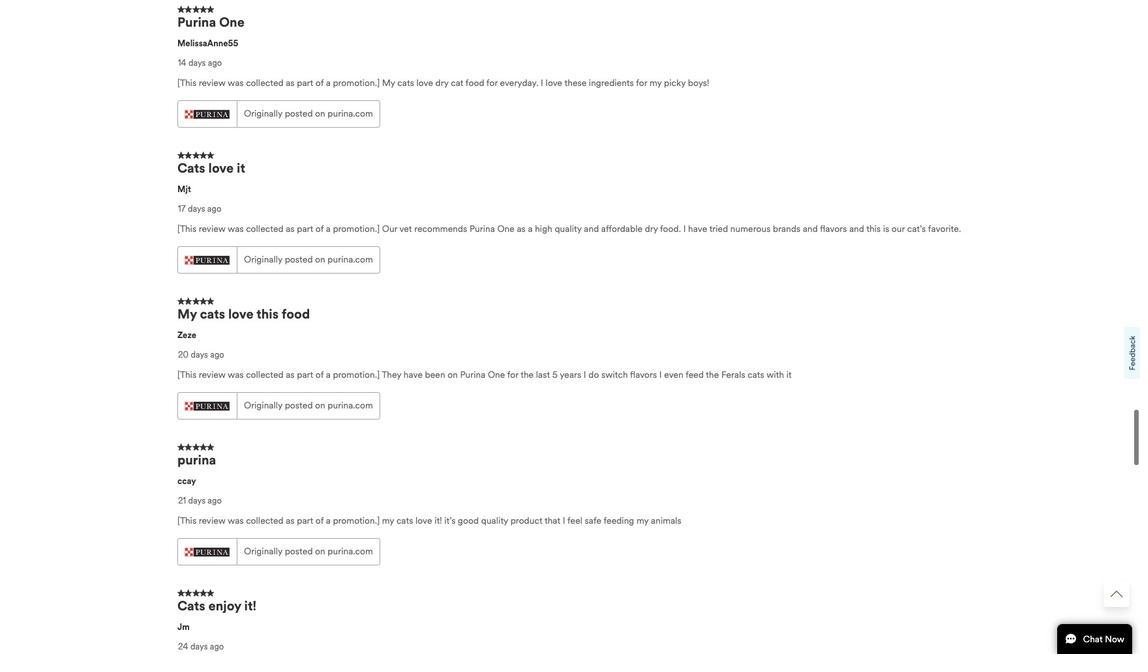 Task type: locate. For each thing, give the bounding box(es) containing it.
of
[[316, 78, 324, 89], [316, 224, 324, 235], [316, 370, 324, 381], [316, 516, 324, 527]]

ferals
[[721, 370, 745, 381]]

1 was from the top
[[228, 78, 244, 89]]

3 posted from the top
[[285, 401, 313, 412]]

ago
[[208, 58, 222, 69], [207, 204, 221, 215], [210, 351, 224, 361], [208, 497, 222, 507], [210, 643, 224, 653]]

1 purina.com from the top
[[328, 109, 373, 120]]

quality right good
[[481, 516, 508, 527]]

0 horizontal spatial this
[[256, 307, 279, 323]]

1 vertical spatial this
[[256, 307, 279, 323]]

0 horizontal spatial for
[[487, 78, 498, 89]]

affordable
[[601, 224, 643, 235]]

feel
[[568, 516, 583, 527]]

originally
[[244, 109, 283, 120], [244, 255, 283, 266], [244, 401, 283, 412], [244, 547, 283, 558]]

last
[[536, 370, 550, 381]]

1 horizontal spatial my
[[382, 78, 395, 89]]

and left affordable
[[584, 224, 599, 235]]

a for cats love it
[[326, 224, 331, 235]]

cats love it
[[177, 161, 245, 177]]

review down 20 days ago
[[199, 370, 226, 381]]

i left do
[[584, 370, 586, 381]]

cats for cats enjoy it!
[[177, 599, 205, 615]]

have left 'tried'
[[688, 224, 707, 235]]

3 [this from the top
[[177, 370, 196, 381]]

0 vertical spatial it
[[237, 161, 245, 177]]

purina.com for love
[[328, 255, 373, 266]]

[this review was collected as part of a promotion.] they have been on purina one for the last 5 years i do switch flavors i even feed the ferals cats with it
[[177, 370, 792, 381]]

4 originally posted on purina.com from the top
[[244, 547, 373, 558]]

0 vertical spatial food
[[466, 78, 484, 89]]

ago for cats enjoy it!
[[210, 643, 224, 653]]

2 vertical spatial one
[[488, 370, 505, 381]]

purina.com for cats
[[328, 401, 373, 412]]

review for cats
[[199, 370, 226, 381]]

a
[[326, 78, 331, 89], [326, 224, 331, 235], [528, 224, 533, 235], [326, 370, 331, 381], [326, 516, 331, 527]]

2 [this from the top
[[177, 224, 196, 235]]

3 review from the top
[[199, 370, 226, 381]]

was
[[228, 78, 244, 89], [228, 224, 244, 235], [228, 370, 244, 381], [228, 516, 244, 527]]

originally posted on purina.com for one
[[244, 109, 373, 120]]

cats left enjoy
[[177, 599, 205, 615]]

that
[[545, 516, 560, 527]]

originally posted on purina.com
[[244, 109, 373, 120], [244, 255, 373, 266], [244, 401, 373, 412], [244, 547, 373, 558]]

ago right "24"
[[210, 643, 224, 653]]

and right brands
[[803, 224, 818, 235]]

ago right 21
[[208, 497, 222, 507]]

promotion.] for cats
[[333, 370, 380, 381]]

flavors
[[820, 224, 847, 235], [630, 370, 657, 381]]

2 of from the top
[[316, 224, 324, 235]]

for right "ingredients"
[[636, 78, 647, 89]]

part for love
[[297, 224, 313, 235]]

1 vertical spatial quality
[[481, 516, 508, 527]]

[this for cats
[[177, 224, 196, 235]]

i right everyday.
[[541, 78, 543, 89]]

love
[[416, 78, 433, 89], [546, 78, 562, 89], [208, 161, 234, 177], [228, 307, 254, 323], [416, 516, 432, 527]]

quality right high
[[555, 224, 582, 235]]

collected
[[246, 78, 283, 89], [246, 224, 283, 235], [246, 370, 283, 381], [246, 516, 283, 527]]

originally for one
[[244, 109, 283, 120]]

0 vertical spatial this
[[866, 224, 881, 235]]

0 vertical spatial dry
[[435, 78, 449, 89]]

the
[[521, 370, 534, 381], [706, 370, 719, 381]]

17
[[178, 204, 186, 215]]

0 horizontal spatial food
[[282, 307, 310, 323]]

3 part from the top
[[297, 370, 313, 381]]

ago for my cats love this food
[[210, 351, 224, 361]]

1 horizontal spatial quality
[[555, 224, 582, 235]]

purina.com
[[328, 109, 373, 120], [328, 255, 373, 266], [328, 401, 373, 412], [328, 547, 373, 558]]

it!
[[435, 516, 442, 527], [244, 599, 256, 615]]

the left last
[[521, 370, 534, 381]]

one left last
[[488, 370, 505, 381]]

21 days ago
[[178, 497, 222, 507]]

review down 21 days ago
[[199, 516, 226, 527]]

this
[[866, 224, 881, 235], [256, 307, 279, 323]]

on
[[315, 109, 325, 120], [315, 255, 325, 266], [448, 370, 458, 381], [315, 401, 325, 412], [315, 547, 325, 558]]

purina
[[177, 15, 216, 31], [470, 224, 495, 235], [460, 370, 486, 381]]

1 horizontal spatial it
[[786, 370, 792, 381]]

cats enjoy it!
[[177, 599, 256, 615]]

recommends
[[414, 224, 467, 235]]

feeding
[[604, 516, 634, 527]]

[this down 21
[[177, 516, 196, 527]]

scroll to top image
[[1111, 589, 1123, 601]]

my
[[382, 78, 395, 89], [177, 307, 197, 323]]

17 days ago
[[178, 204, 221, 215]]

2 review from the top
[[199, 224, 226, 235]]

4 posted from the top
[[285, 547, 313, 558]]

2 part from the top
[[297, 224, 313, 235]]

for left last
[[507, 370, 518, 381]]

for
[[487, 78, 498, 89], [636, 78, 647, 89], [507, 370, 518, 381]]

4 originally from the top
[[244, 547, 283, 558]]

2 purina.com from the top
[[328, 255, 373, 266]]

days right "24"
[[190, 643, 208, 653]]

one left high
[[497, 224, 515, 235]]

a for purina
[[326, 516, 331, 527]]

ingredients
[[589, 78, 634, 89]]

posted
[[285, 109, 313, 120], [285, 255, 313, 266], [285, 401, 313, 412], [285, 547, 313, 558]]

1 originally posted on purina.com from the top
[[244, 109, 373, 120]]

ago right '17'
[[207, 204, 221, 215]]

tried
[[709, 224, 728, 235]]

[this down '17'
[[177, 224, 196, 235]]

4 promotion.] from the top
[[333, 516, 380, 527]]

cat
[[451, 78, 463, 89]]

days right 21
[[188, 497, 205, 507]]

cats up 17 days ago
[[177, 161, 205, 177]]

flavors right the switch
[[630, 370, 657, 381]]

3 was from the top
[[228, 370, 244, 381]]

2 posted from the top
[[285, 255, 313, 266]]

1 vertical spatial it
[[786, 370, 792, 381]]

my left it's
[[382, 516, 394, 527]]

as
[[286, 78, 295, 89], [286, 224, 295, 235], [517, 224, 526, 235], [286, 370, 295, 381], [286, 516, 295, 527]]

ago for purina
[[208, 497, 222, 507]]

cats left with on the right
[[748, 370, 764, 381]]

1 horizontal spatial my
[[637, 516, 649, 527]]

collected for cats
[[246, 370, 283, 381]]

1 promotion.] from the top
[[333, 78, 380, 89]]

promotion.]
[[333, 78, 380, 89], [333, 224, 380, 235], [333, 370, 380, 381], [333, 516, 380, 527]]

and left is
[[849, 224, 864, 235]]

4 part from the top
[[297, 516, 313, 527]]

2 originally from the top
[[244, 255, 283, 266]]

for for purina one
[[487, 78, 498, 89]]

purina up 14 days ago
[[177, 15, 216, 31]]

3 originally posted on purina.com from the top
[[244, 401, 373, 412]]

4 of from the top
[[316, 516, 324, 527]]

1 horizontal spatial the
[[706, 370, 719, 381]]

i
[[541, 78, 543, 89], [683, 224, 686, 235], [584, 370, 586, 381], [659, 370, 662, 381], [563, 516, 565, 527]]

posted for love
[[285, 255, 313, 266]]

and
[[584, 224, 599, 235], [803, 224, 818, 235], [849, 224, 864, 235]]

1 of from the top
[[316, 78, 324, 89]]

1 cats from the top
[[177, 161, 205, 177]]

numerous
[[730, 224, 771, 235]]

0 horizontal spatial it!
[[244, 599, 256, 615]]

days right '17'
[[188, 204, 205, 215]]

1 horizontal spatial flavors
[[820, 224, 847, 235]]

1 horizontal spatial have
[[688, 224, 707, 235]]

1 horizontal spatial for
[[507, 370, 518, 381]]

2 promotion.] from the top
[[333, 224, 380, 235]]

3 of from the top
[[316, 370, 324, 381]]

a for my cats love this food
[[326, 370, 331, 381]]

1 originally from the top
[[244, 109, 283, 120]]

my left animals
[[637, 516, 649, 527]]

one
[[219, 15, 245, 31], [497, 224, 515, 235], [488, 370, 505, 381]]

2 was from the top
[[228, 224, 244, 235]]

3 purina.com from the top
[[328, 401, 373, 412]]

cats left it's
[[397, 516, 413, 527]]

4 review from the top
[[199, 516, 226, 527]]

4 [this from the top
[[177, 516, 196, 527]]

3 originally from the top
[[244, 401, 283, 412]]

it! left it's
[[435, 516, 442, 527]]

cats
[[177, 161, 205, 177], [177, 599, 205, 615]]

1 vertical spatial cats
[[177, 599, 205, 615]]

one up 14 days ago
[[219, 15, 245, 31]]

0 vertical spatial quality
[[555, 224, 582, 235]]

1 vertical spatial my
[[177, 307, 197, 323]]

it! right enjoy
[[244, 599, 256, 615]]

i left feel
[[563, 516, 565, 527]]

quality
[[555, 224, 582, 235], [481, 516, 508, 527]]

days right 20
[[191, 351, 208, 361]]

1 vertical spatial purina
[[470, 224, 495, 235]]

1 vertical spatial flavors
[[630, 370, 657, 381]]

part for one
[[297, 78, 313, 89]]

days right 14
[[188, 58, 206, 69]]

my cats love this food
[[177, 307, 310, 323]]

is
[[883, 224, 889, 235]]

boys!
[[688, 78, 709, 89]]

1 part from the top
[[297, 78, 313, 89]]

review down 14 days ago
[[199, 78, 226, 89]]

dry
[[435, 78, 449, 89], [645, 224, 658, 235]]

dry left food.
[[645, 224, 658, 235]]

review for one
[[199, 78, 226, 89]]

20 days ago
[[178, 351, 224, 361]]

originally for cats
[[244, 401, 283, 412]]

on for cats love it
[[315, 255, 325, 266]]

0 horizontal spatial the
[[521, 370, 534, 381]]

1 horizontal spatial and
[[803, 224, 818, 235]]

have
[[688, 224, 707, 235], [404, 370, 423, 381]]

my for purina
[[637, 516, 649, 527]]

ago right 20
[[210, 351, 224, 361]]

cats
[[397, 78, 414, 89], [200, 307, 225, 323], [748, 370, 764, 381], [397, 516, 413, 527]]

cats for cats love it
[[177, 161, 205, 177]]

2 originally posted on purina.com from the top
[[244, 255, 373, 266]]

my
[[650, 78, 662, 89], [382, 516, 394, 527], [637, 516, 649, 527]]

3 collected from the top
[[246, 370, 283, 381]]

1 [this from the top
[[177, 78, 196, 89]]

1 horizontal spatial it!
[[435, 516, 442, 527]]

our
[[382, 224, 397, 235]]

with
[[767, 370, 784, 381]]

flavors right brands
[[820, 224, 847, 235]]

3 promotion.] from the top
[[333, 370, 380, 381]]

food.
[[660, 224, 681, 235]]

0 horizontal spatial have
[[404, 370, 423, 381]]

0 vertical spatial cats
[[177, 161, 205, 177]]

[this down 20
[[177, 370, 196, 381]]

1 posted from the top
[[285, 109, 313, 120]]

1 the from the left
[[521, 370, 534, 381]]

2 collected from the top
[[246, 224, 283, 235]]

[this
[[177, 78, 196, 89], [177, 224, 196, 235], [177, 370, 196, 381], [177, 516, 196, 527]]

the right feed
[[706, 370, 719, 381]]

5
[[552, 370, 558, 381]]

ago right 14
[[208, 58, 222, 69]]

purina right been at the bottom
[[460, 370, 486, 381]]

review
[[199, 78, 226, 89], [199, 224, 226, 235], [199, 370, 226, 381], [199, 516, 226, 527]]

0 horizontal spatial dry
[[435, 78, 449, 89]]

my left picky
[[650, 78, 662, 89]]

0 horizontal spatial and
[[584, 224, 599, 235]]

they
[[382, 370, 401, 381]]

[this down 14
[[177, 78, 196, 89]]

1 horizontal spatial dry
[[645, 224, 658, 235]]

1 horizontal spatial food
[[466, 78, 484, 89]]

for left everyday.
[[487, 78, 498, 89]]

0 horizontal spatial quality
[[481, 516, 508, 527]]

[this for my
[[177, 370, 196, 381]]

review down 17 days ago
[[199, 224, 226, 235]]

2 horizontal spatial and
[[849, 224, 864, 235]]

food
[[466, 78, 484, 89], [282, 307, 310, 323]]

dry left cat
[[435, 78, 449, 89]]

purina right recommends
[[470, 224, 495, 235]]

2 horizontal spatial my
[[650, 78, 662, 89]]

part
[[297, 78, 313, 89], [297, 224, 313, 235], [297, 370, 313, 381], [297, 516, 313, 527]]

cats left cat
[[397, 78, 414, 89]]

2 cats from the top
[[177, 599, 205, 615]]

have right the they
[[404, 370, 423, 381]]

1 collected from the top
[[246, 78, 283, 89]]

3 and from the left
[[849, 224, 864, 235]]

days for purina one
[[188, 58, 206, 69]]

on for my cats love this food
[[315, 401, 325, 412]]

1 review from the top
[[199, 78, 226, 89]]

[this for purina
[[177, 78, 196, 89]]

it
[[237, 161, 245, 177], [786, 370, 792, 381]]

days
[[188, 58, 206, 69], [188, 204, 205, 215], [191, 351, 208, 361], [188, 497, 205, 507], [190, 643, 208, 653]]

0 vertical spatial my
[[382, 78, 395, 89]]



Task type: vqa. For each thing, say whether or not it's contained in the screenshot.
ROCK
no



Task type: describe. For each thing, give the bounding box(es) containing it.
cats up 20 days ago
[[200, 307, 225, 323]]

0 horizontal spatial flavors
[[630, 370, 657, 381]]

posted for one
[[285, 109, 313, 120]]

for for my cats love this food
[[507, 370, 518, 381]]

1 vertical spatial food
[[282, 307, 310, 323]]

21
[[178, 497, 186, 507]]

2 and from the left
[[803, 224, 818, 235]]

on for purina one
[[315, 109, 325, 120]]

4 purina.com from the top
[[328, 547, 373, 558]]

24
[[178, 643, 188, 653]]

24 days ago
[[178, 643, 224, 653]]

0 vertical spatial have
[[688, 224, 707, 235]]

even
[[664, 370, 684, 381]]

switch
[[601, 370, 628, 381]]

days for cats enjoy it!
[[190, 643, 208, 653]]

years
[[560, 370, 581, 381]]

on for purina
[[315, 547, 325, 558]]

do
[[589, 370, 599, 381]]

feed
[[686, 370, 704, 381]]

high
[[535, 224, 552, 235]]

1 vertical spatial dry
[[645, 224, 658, 235]]

as for purina one
[[286, 78, 295, 89]]

purina.com for one
[[328, 109, 373, 120]]

0 horizontal spatial my
[[177, 307, 197, 323]]

favorite.
[[928, 224, 961, 235]]

2 the from the left
[[706, 370, 719, 381]]

cat's
[[907, 224, 926, 235]]

0 vertical spatial purina
[[177, 15, 216, 31]]

2 vertical spatial purina
[[460, 370, 486, 381]]

of for cats
[[316, 370, 324, 381]]

was for cats
[[228, 370, 244, 381]]

brands
[[773, 224, 801, 235]]

product
[[511, 516, 542, 527]]

1 horizontal spatial this
[[866, 224, 881, 235]]

animals
[[651, 516, 682, 527]]

collected for love
[[246, 224, 283, 235]]

i right food.
[[683, 224, 686, 235]]

2 horizontal spatial for
[[636, 78, 647, 89]]

4 collected from the top
[[246, 516, 283, 527]]

1 vertical spatial it!
[[244, 599, 256, 615]]

20
[[178, 351, 189, 361]]

1 vertical spatial have
[[404, 370, 423, 381]]

picky
[[664, 78, 686, 89]]

[this review was collected as part of a promotion.] my cats love it! it's good quality product that i feel safe feeding my animals
[[177, 516, 682, 527]]

our
[[892, 224, 905, 235]]

i left the even
[[659, 370, 662, 381]]

safe
[[585, 516, 602, 527]]

was for love
[[228, 224, 244, 235]]

been
[[425, 370, 445, 381]]

[this review was collected as part of a promotion.] our vet recommends purina one as a high quality and affordable dry food. i have tried numerous brands and flavors and this is our cat's favorite.
[[177, 224, 961, 235]]

collected for one
[[246, 78, 283, 89]]

0 horizontal spatial my
[[382, 516, 394, 527]]

posted for cats
[[285, 401, 313, 412]]

0 vertical spatial flavors
[[820, 224, 847, 235]]

styled arrow button link
[[1104, 582, 1130, 608]]

of for love
[[316, 224, 324, 235]]

[this review was collected as part of a promotion.] my cats love dry cat food for everyday. i love these ingredients for my picky boys!
[[177, 78, 709, 89]]

ago for purina one
[[208, 58, 222, 69]]

these
[[565, 78, 587, 89]]

days for my cats love this food
[[191, 351, 208, 361]]

everyday.
[[500, 78, 539, 89]]

enjoy
[[208, 599, 241, 615]]

originally for love
[[244, 255, 283, 266]]

1 and from the left
[[584, 224, 599, 235]]

as for my cats love this food
[[286, 370, 295, 381]]

4 was from the top
[[228, 516, 244, 527]]

14
[[178, 58, 186, 69]]

days for cats love it
[[188, 204, 205, 215]]

of for one
[[316, 78, 324, 89]]

originally posted on purina.com for cats
[[244, 401, 373, 412]]

0 vertical spatial one
[[219, 15, 245, 31]]

14 days ago
[[178, 58, 222, 69]]

0 vertical spatial it!
[[435, 516, 442, 527]]

was for one
[[228, 78, 244, 89]]

review for love
[[199, 224, 226, 235]]

days for purina
[[188, 497, 205, 507]]

vet
[[399, 224, 412, 235]]

as for cats love it
[[286, 224, 295, 235]]

originally posted on purina.com for love
[[244, 255, 373, 266]]

purina
[[177, 453, 216, 469]]

good
[[458, 516, 479, 527]]

promotion.] for love
[[333, 224, 380, 235]]

0 horizontal spatial it
[[237, 161, 245, 177]]

part for cats
[[297, 370, 313, 381]]

it's
[[444, 516, 456, 527]]

promotion.] for one
[[333, 78, 380, 89]]

a for purina one
[[326, 78, 331, 89]]

my for purina one
[[650, 78, 662, 89]]

as for purina
[[286, 516, 295, 527]]

purina one
[[177, 15, 245, 31]]

1 vertical spatial one
[[497, 224, 515, 235]]

ago for cats love it
[[207, 204, 221, 215]]



